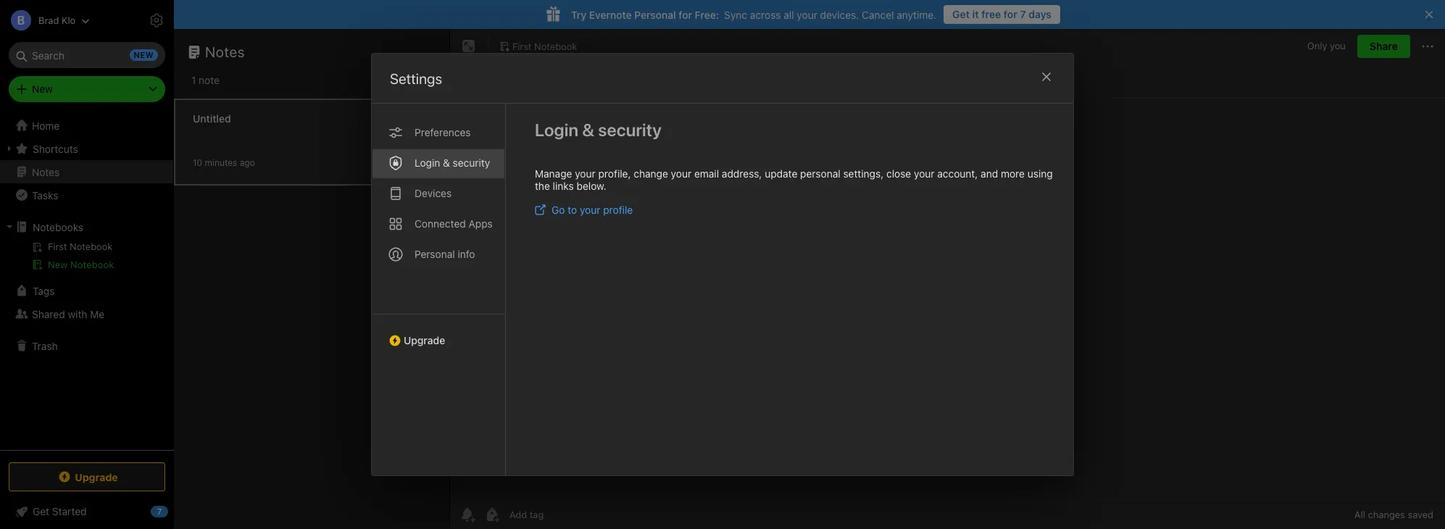 Task type: vqa. For each thing, say whether or not it's contained in the screenshot.
FIRST NOTEBOOK button
yes



Task type: locate. For each thing, give the bounding box(es) containing it.
0 horizontal spatial for
[[679, 8, 692, 21]]

tasks
[[32, 189, 58, 201]]

to
[[568, 204, 577, 216]]

anytime.
[[897, 8, 937, 21]]

1 horizontal spatial personal
[[635, 8, 676, 21]]

0 vertical spatial security
[[598, 120, 662, 140]]

for
[[1004, 8, 1018, 20], [679, 8, 692, 21]]

1 horizontal spatial login & security
[[535, 120, 662, 140]]

share
[[1370, 40, 1398, 52]]

Note Editor text field
[[450, 99, 1446, 499]]

for left 7 on the top
[[1004, 8, 1018, 20]]

trash link
[[0, 334, 173, 357]]

1 horizontal spatial login
[[535, 120, 579, 140]]

notebook inside first notebook button
[[534, 40, 577, 52]]

go
[[552, 204, 565, 216]]

new for new notebook
[[48, 259, 68, 270]]

personal down "connected" on the left top of page
[[415, 248, 455, 260]]

upgrade button inside tab list
[[372, 314, 505, 352]]

0 vertical spatial new
[[32, 83, 53, 95]]

profile
[[603, 204, 633, 216]]

1 horizontal spatial upgrade button
[[372, 314, 505, 352]]

new notebook group
[[0, 239, 173, 279]]

new up 'home'
[[32, 83, 53, 95]]

0 vertical spatial notes
[[205, 43, 245, 60]]

& up below.
[[582, 120, 595, 140]]

security
[[598, 120, 662, 140], [453, 157, 490, 169]]

notes link
[[0, 160, 173, 183]]

login & security inside tab list
[[415, 157, 490, 169]]

0 vertical spatial personal
[[635, 8, 676, 21]]

personal right evernote on the top
[[635, 8, 676, 21]]

tasks button
[[0, 183, 173, 207]]

login up manage
[[535, 120, 579, 140]]

close
[[887, 167, 911, 180]]

security up profile,
[[598, 120, 662, 140]]

&
[[582, 120, 595, 140], [443, 157, 450, 169]]

preferences
[[415, 126, 471, 138]]

all changes saved
[[1355, 509, 1434, 521]]

new inside popup button
[[32, 83, 53, 95]]

shared
[[32, 308, 65, 320]]

notebooks link
[[0, 215, 173, 239]]

settings image
[[148, 12, 165, 29]]

1 horizontal spatial for
[[1004, 8, 1018, 20]]

me
[[90, 308, 105, 320]]

login
[[535, 120, 579, 140], [415, 157, 440, 169]]

your
[[797, 8, 818, 21], [575, 167, 596, 180], [671, 167, 692, 180], [914, 167, 935, 180], [580, 204, 601, 216]]

0 vertical spatial upgrade
[[404, 334, 445, 347]]

1 note
[[191, 74, 220, 86]]

home link
[[0, 114, 174, 137]]

notebook for new notebook
[[70, 259, 114, 270]]

new inside 'button'
[[48, 259, 68, 270]]

0 vertical spatial &
[[582, 120, 595, 140]]

notes up note
[[205, 43, 245, 60]]

notebook for first notebook
[[534, 40, 577, 52]]

1 vertical spatial security
[[453, 157, 490, 169]]

using
[[1028, 167, 1053, 180]]

get it free for 7 days button
[[944, 5, 1061, 24]]

0 vertical spatial login
[[535, 120, 579, 140]]

1 horizontal spatial notebook
[[534, 40, 577, 52]]

notebook right the first
[[534, 40, 577, 52]]

it
[[973, 8, 979, 20]]

across
[[750, 8, 781, 21]]

for left free:
[[679, 8, 692, 21]]

for inside button
[[1004, 8, 1018, 20]]

1 vertical spatial notebook
[[70, 259, 114, 270]]

upgrade button
[[372, 314, 505, 352], [9, 463, 165, 492]]

notes
[[205, 43, 245, 60], [32, 166, 60, 178]]

tab list
[[372, 104, 506, 476]]

links
[[553, 180, 574, 192]]

tags button
[[0, 279, 173, 302]]

1 horizontal spatial notes
[[205, 43, 245, 60]]

0 vertical spatial notebook
[[534, 40, 577, 52]]

1 vertical spatial login
[[415, 157, 440, 169]]

trash
[[32, 340, 58, 352]]

cancel
[[862, 8, 894, 21]]

manage
[[535, 167, 572, 180]]

expand notebooks image
[[4, 221, 15, 233]]

new up tags
[[48, 259, 68, 270]]

login & security
[[535, 120, 662, 140], [415, 157, 490, 169]]

0 horizontal spatial login & security
[[415, 157, 490, 169]]

your left the email
[[671, 167, 692, 180]]

new for new
[[32, 83, 53, 95]]

login inside tab list
[[415, 157, 440, 169]]

0 horizontal spatial personal
[[415, 248, 455, 260]]

2 for from the left
[[679, 8, 692, 21]]

0 horizontal spatial upgrade button
[[9, 463, 165, 492]]

1 vertical spatial personal
[[415, 248, 455, 260]]

security down preferences
[[453, 157, 490, 169]]

personal
[[800, 167, 841, 180]]

add tag image
[[484, 506, 501, 523]]

notebook
[[534, 40, 577, 52], [70, 259, 114, 270]]

personal
[[635, 8, 676, 21], [415, 248, 455, 260]]

0 vertical spatial upgrade button
[[372, 314, 505, 352]]

login up devices at the top of page
[[415, 157, 440, 169]]

email
[[694, 167, 719, 180]]

upgrade
[[404, 334, 445, 347], [75, 471, 118, 483]]

you
[[1330, 40, 1346, 52]]

security inside tab list
[[453, 157, 490, 169]]

shared with me
[[32, 308, 105, 320]]

and
[[981, 167, 998, 180]]

profile,
[[598, 167, 631, 180]]

upgrade inside tab list
[[404, 334, 445, 347]]

for for 7
[[1004, 8, 1018, 20]]

0 horizontal spatial notebook
[[70, 259, 114, 270]]

change
[[634, 167, 668, 180]]

1 vertical spatial notes
[[32, 166, 60, 178]]

1 vertical spatial new
[[48, 259, 68, 270]]

1 vertical spatial upgrade
[[75, 471, 118, 483]]

notes up tasks
[[32, 166, 60, 178]]

personal inside tab list
[[415, 248, 455, 260]]

try
[[571, 8, 587, 21]]

1 horizontal spatial &
[[582, 120, 595, 140]]

tree
[[0, 114, 174, 449]]

expand note image
[[460, 38, 478, 55]]

tab list containing preferences
[[372, 104, 506, 476]]

notebook up tags button
[[70, 259, 114, 270]]

new button
[[9, 76, 165, 102]]

new
[[32, 83, 53, 95], [48, 259, 68, 270]]

0 horizontal spatial security
[[453, 157, 490, 169]]

None search field
[[19, 42, 155, 68]]

free
[[982, 8, 1001, 20]]

0 horizontal spatial notes
[[32, 166, 60, 178]]

first notebook
[[513, 40, 577, 52]]

notebook inside new notebook 'button'
[[70, 259, 114, 270]]

apps
[[469, 217, 493, 230]]

all
[[1355, 509, 1366, 521]]

1 for from the left
[[1004, 8, 1018, 20]]

settings
[[390, 70, 442, 87]]

note window element
[[450, 29, 1446, 529]]

home
[[32, 119, 60, 132]]

0 horizontal spatial &
[[443, 157, 450, 169]]

1 horizontal spatial upgrade
[[404, 334, 445, 347]]

1 vertical spatial &
[[443, 157, 450, 169]]

1 vertical spatial login & security
[[415, 157, 490, 169]]

& down preferences
[[443, 157, 450, 169]]

close image
[[1038, 68, 1056, 86]]

0 horizontal spatial login
[[415, 157, 440, 169]]

for for free:
[[679, 8, 692, 21]]

login & security up profile,
[[535, 120, 662, 140]]

get it free for 7 days
[[953, 8, 1052, 20]]

get
[[953, 8, 970, 20]]

only you
[[1308, 40, 1346, 52]]

login & security down preferences
[[415, 157, 490, 169]]

1 vertical spatial upgrade button
[[9, 463, 165, 492]]



Task type: describe. For each thing, give the bounding box(es) containing it.
evernote
[[589, 8, 632, 21]]

personal info
[[415, 248, 475, 260]]

tree containing home
[[0, 114, 174, 449]]

0 vertical spatial login & security
[[535, 120, 662, 140]]

sync
[[724, 8, 748, 21]]

all
[[784, 8, 794, 21]]

minutes
[[205, 157, 237, 168]]

first notebook button
[[494, 36, 582, 57]]

add a reminder image
[[459, 506, 476, 523]]

update
[[765, 167, 798, 180]]

go to your profile
[[552, 204, 633, 216]]

info
[[458, 248, 475, 260]]

new notebook button
[[0, 256, 173, 273]]

devices
[[415, 187, 452, 199]]

connected
[[415, 217, 466, 230]]

shortcuts button
[[0, 137, 173, 160]]

notebooks
[[33, 221, 83, 233]]

connected apps
[[415, 217, 493, 230]]

saved
[[1408, 509, 1434, 521]]

untitled
[[193, 112, 231, 124]]

your right all
[[797, 8, 818, 21]]

try evernote personal for free: sync across all your devices. cancel anytime.
[[571, 8, 937, 21]]

your right close
[[914, 167, 935, 180]]

only
[[1308, 40, 1328, 52]]

first
[[513, 40, 532, 52]]

with
[[68, 308, 87, 320]]

days
[[1029, 8, 1052, 20]]

changes
[[1368, 509, 1406, 521]]

account,
[[938, 167, 978, 180]]

address,
[[722, 167, 762, 180]]

7
[[1020, 8, 1026, 20]]

0 horizontal spatial upgrade
[[75, 471, 118, 483]]

ago
[[240, 157, 255, 168]]

below.
[[577, 180, 607, 192]]

the
[[535, 180, 550, 192]]

note
[[199, 74, 220, 86]]

settings,
[[843, 167, 884, 180]]

your right links
[[575, 167, 596, 180]]

notes inside tree
[[32, 166, 60, 178]]

10 minutes ago
[[193, 157, 255, 168]]

shared with me link
[[0, 302, 173, 326]]

your right to
[[580, 204, 601, 216]]

free:
[[695, 8, 719, 21]]

go to your profile button
[[535, 204, 633, 216]]

Search text field
[[19, 42, 155, 68]]

& inside tab list
[[443, 157, 450, 169]]

share button
[[1358, 35, 1411, 58]]

1
[[191, 74, 196, 86]]

more
[[1001, 167, 1025, 180]]

devices.
[[820, 8, 859, 21]]

manage your profile, change your email address, update personal settings, close your account, and more using the links below.
[[535, 167, 1053, 192]]

tags
[[33, 285, 55, 297]]

new notebook
[[48, 259, 114, 270]]

1 horizontal spatial security
[[598, 120, 662, 140]]

10
[[193, 157, 202, 168]]

shortcuts
[[33, 142, 78, 155]]



